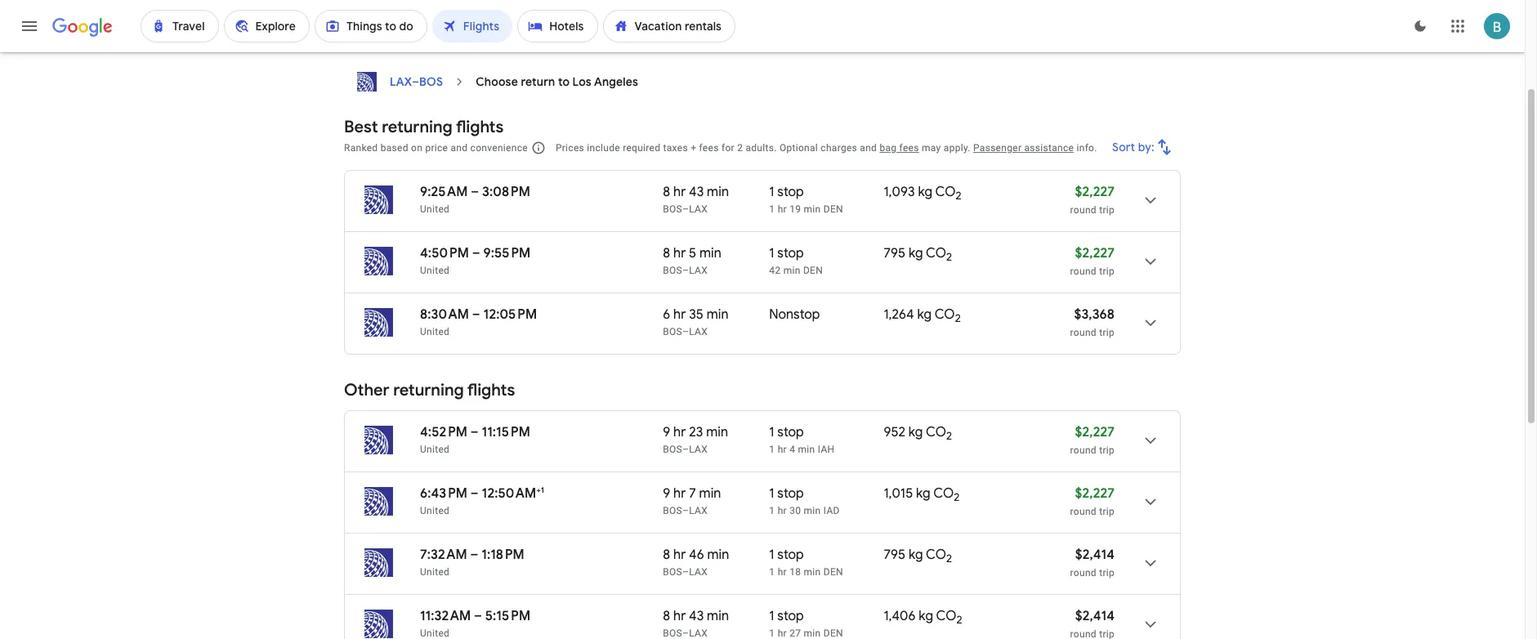 Task type: describe. For each thing, give the bounding box(es) containing it.
11:15 pm
[[482, 424, 531, 441]]

for
[[722, 142, 735, 154]]

– inside 4:52 pm – 11:15 pm united
[[471, 424, 479, 441]]

9:55 pm
[[484, 245, 531, 262]]

round for 8 hr 5 min
[[1071, 266, 1097, 277]]

1,015 kg co 2
[[884, 486, 960, 505]]

7:32 am – 1:18 pm united
[[420, 547, 525, 578]]

total duration 9 hr 7 min. element
[[663, 486, 770, 504]]

35
[[689, 307, 704, 323]]

11:32 am
[[420, 608, 471, 625]]

min inside 6 hr 35 min bos – lax
[[707, 307, 729, 323]]

hr inside 8 hr 43 min bos – lax
[[674, 184, 686, 200]]

passenger
[[974, 142, 1022, 154]]

2 inside 1,406 kg co 2
[[957, 613, 963, 627]]

co for 35
[[935, 307, 955, 323]]

1,093 kg co 2
[[884, 184, 962, 203]]

– inside 8 hr 43 min bos – lax
[[683, 204, 689, 215]]

1 up layover (1 of 1) is a 1 hr 30 min layover at dulles international airport in washington. 'element'
[[770, 486, 775, 502]]

round for 6 hr 35 min
[[1071, 327, 1097, 338]]

6:43 pm – 12:50 am + 1
[[420, 485, 545, 502]]

2227 us dollars text field for 952
[[1076, 424, 1115, 441]]

kg for 23
[[909, 424, 923, 441]]

trip for 6 hr 35 min
[[1100, 327, 1115, 338]]

1 stop 42 min den
[[770, 245, 823, 276]]

8 hr 46 min bos – lax
[[663, 547, 730, 578]]

co for 5
[[926, 245, 947, 262]]

$2,227 for 1,093
[[1076, 184, 1115, 200]]

charges
[[821, 142, 858, 154]]

trip for 8 hr 43 min
[[1100, 204, 1115, 216]]

taxes
[[664, 142, 688, 154]]

1 inside 6:43 pm – 12:50 am + 1
[[541, 485, 545, 495]]

1,264
[[884, 307, 915, 323]]

1 left '30'
[[770, 505, 775, 517]]

8 for 8 hr 5 min
[[663, 245, 671, 262]]

all
[[375, 5, 389, 20]]

2 right for
[[738, 142, 743, 154]]

1,015
[[884, 486, 913, 502]]

1,093
[[884, 184, 915, 200]]

3368 US dollars text field
[[1075, 307, 1115, 323]]

$3,368 round trip
[[1071, 307, 1115, 338]]

bos for 9 hr 7 min
[[663, 505, 683, 517]]

co for 23
[[926, 424, 947, 441]]

$3,368
[[1075, 307, 1115, 323]]

leaves boston logan international airport at 8:30 am on monday, december 4 and arrives at los angeles international airport at 12:05 pm on monday, december 4. element
[[420, 307, 537, 323]]

layover (1 of 1) is a 1 hr 18 min layover at denver international airport in denver. element
[[770, 566, 876, 579]]

iah
[[818, 444, 835, 455]]

angeles
[[594, 74, 639, 89]]

other returning flights
[[344, 380, 515, 401]]

7
[[689, 486, 696, 502]]

returning for best
[[382, 117, 453, 137]]

bos for 9 hr 23 min
[[663, 444, 683, 455]]

price
[[425, 142, 448, 154]]

stop for 1 stop 42 min den
[[778, 245, 804, 262]]

1 stop
[[770, 608, 804, 625]]

8 hr 5 min bos – lax
[[663, 245, 722, 276]]

$2,227 round trip for 1,015
[[1071, 486, 1115, 518]]

– inside 8:30 am – 12:05 pm united
[[472, 307, 481, 323]]

stop for 1 stop 1 hr 18 min den
[[778, 547, 804, 563]]

2 for 46
[[947, 552, 953, 566]]

co for 43
[[936, 184, 956, 200]]

4:52 pm
[[420, 424, 468, 441]]

min inside 9 hr 23 min bos – lax
[[707, 424, 729, 441]]

kg for 43
[[918, 184, 933, 200]]

9 for 9 hr 7 min
[[663, 486, 671, 502]]

stops
[[453, 5, 483, 20]]

trip for 9 hr 23 min
[[1100, 445, 1115, 456]]

1 stop flight. element for 7
[[770, 486, 804, 504]]

9:25 am – 3:08 pm united
[[420, 184, 531, 215]]

1 stop flight. element for 43
[[770, 184, 804, 203]]

1 up layover (1 of 1) is a 1 hr 4 min layover at george bush intercontinental airport in houston. element
[[770, 424, 775, 441]]

returning for other
[[393, 380, 464, 401]]

layover (1 of 1) is a 42 min layover at denver international airport in denver. element
[[770, 264, 876, 277]]

assistance
[[1025, 142, 1075, 154]]

1 inside 1 stop 42 min den
[[770, 245, 775, 262]]

8 hr 43 min bos – lax
[[663, 184, 729, 215]]

hr inside 1 stop 1 hr 4 min iah
[[778, 444, 787, 455]]

11:32 am – 5:15 pm
[[420, 608, 531, 625]]

795 kg co 2 for $2,414
[[884, 547, 953, 566]]

all filters button
[[344, 0, 436, 25]]

sort
[[1113, 140, 1136, 155]]

convenience
[[471, 142, 528, 154]]

stops button
[[443, 0, 511, 25]]

9 hr 7 min bos – lax
[[663, 486, 721, 517]]

co for 46
[[926, 547, 947, 563]]

total duration 8 hr 43 min. element for 1,093
[[663, 184, 770, 203]]

stop for 1 stop 1 hr 19 min den
[[778, 184, 804, 200]]

23
[[689, 424, 703, 441]]

stop for 1 stop 1 hr 30 min iad
[[778, 486, 804, 502]]

change appearance image
[[1401, 7, 1441, 46]]

– inside 9:25 am – 3:08 pm united
[[471, 184, 479, 200]]

sort by: button
[[1106, 128, 1181, 167]]

4:52 pm – 11:15 pm united
[[420, 424, 531, 455]]

main content containing best returning flights
[[344, 65, 1181, 639]]

stop for 1 stop 1 hr 4 min iah
[[778, 424, 804, 441]]

30
[[790, 505, 801, 517]]

+ inside 6:43 pm – 12:50 am + 1
[[537, 485, 541, 495]]

1 stop 1 hr 30 min iad
[[770, 486, 840, 517]]

airlines
[[527, 5, 568, 20]]

$2,414 for $2,414 round trip
[[1076, 547, 1115, 563]]

– left arrival time: 5:15 pm. text field
[[474, 608, 482, 625]]

optional
[[780, 142, 818, 154]]

min inside 1 stop 1 hr 30 min iad
[[804, 505, 821, 517]]

– inside 6 hr 35 min bos – lax
[[683, 326, 689, 338]]

den for 1,093
[[824, 204, 844, 215]]

7:32 am
[[420, 547, 467, 563]]

bos for 8 hr 46 min
[[663, 567, 683, 578]]

united for 4:50 pm
[[420, 265, 450, 276]]

1 left '19'
[[770, 204, 775, 215]]

filters
[[392, 5, 423, 20]]

Departure time: 4:52 PM. text field
[[420, 424, 468, 441]]

2 for 5
[[947, 250, 953, 264]]

min inside the '1 stop 1 hr 18 min den'
[[804, 567, 821, 578]]

1 fees from the left
[[699, 142, 719, 154]]

$2,414 for $2,414
[[1076, 608, 1115, 625]]

8 for 8 hr 46 min
[[663, 547, 671, 563]]

passenger assistance button
[[974, 142, 1075, 154]]

795 for 8 hr 46 min
[[884, 547, 906, 563]]

lax for 8 hr 46 min
[[689, 567, 708, 578]]

round for 8 hr 46 min
[[1071, 567, 1097, 579]]

1 stop 1 hr 18 min den
[[770, 547, 844, 578]]

other
[[344, 380, 390, 401]]

8:30 am – 12:05 pm united
[[420, 307, 537, 338]]

5:15 pm
[[485, 608, 531, 625]]

2 for 7
[[954, 491, 960, 505]]

bos for 6 hr 35 min
[[663, 326, 683, 338]]

min inside 1 stop 1 hr 19 min den
[[804, 204, 821, 215]]

Departure time: 7:32 AM. text field
[[420, 547, 467, 563]]

952 kg co 2
[[884, 424, 953, 443]]

layover (1 of 1) is a 1 hr 19 min layover at denver international airport in denver. element
[[770, 203, 876, 216]]

total duration 8 hr 5 min. element
[[663, 245, 770, 264]]

8:30 am
[[420, 307, 469, 323]]

lax for 8 hr 43 min
[[689, 204, 708, 215]]

5
[[689, 245, 697, 262]]

– inside 6:43 pm – 12:50 am + 1
[[471, 486, 479, 502]]

1:18 pm
[[482, 547, 525, 563]]

1 stop flight. element for 5
[[770, 245, 804, 264]]

total duration 8 hr 46 min. element
[[663, 547, 770, 566]]

hr inside 8 hr 46 min bos – lax
[[674, 547, 686, 563]]

kg for 7
[[917, 486, 931, 502]]

prices
[[556, 142, 585, 154]]

46
[[689, 547, 704, 563]]

4:50 pm – 9:55 pm united
[[420, 245, 531, 276]]

hr down 8 hr 46 min bos – lax
[[674, 608, 686, 625]]

hr inside 9 hr 23 min bos – lax
[[674, 424, 686, 441]]

airlines button
[[518, 0, 596, 25]]

lax – bos
[[390, 74, 443, 89]]

Departure time: 9:25 AM. text field
[[420, 184, 468, 200]]

19
[[790, 204, 801, 215]]

kg for 46
[[909, 547, 924, 563]]

2227 US dollars text field
[[1076, 486, 1115, 502]]

nonstop
[[770, 307, 820, 323]]

2 for 23
[[947, 429, 953, 443]]

42
[[770, 265, 781, 276]]

1 up layover (1 of 1) is a 1 hr 18 min layover at denver international airport in denver. element
[[770, 547, 775, 563]]

nonstop flight. element
[[770, 307, 820, 325]]

bag
[[880, 142, 897, 154]]

min inside 1 stop 42 min den
[[784, 265, 801, 276]]

– inside 8 hr 5 min bos – lax
[[683, 265, 689, 276]]

round for 9 hr 7 min
[[1071, 506, 1097, 518]]

952
[[884, 424, 906, 441]]

round for 9 hr 23 min
[[1071, 445, 1097, 456]]

6
[[663, 307, 671, 323]]

bos up best returning flights
[[419, 74, 443, 89]]

6:43 pm
[[420, 486, 468, 502]]

$2,227 round trip for 952
[[1071, 424, 1115, 456]]

prices include required taxes + fees for 2 adults. optional charges and bag fees may apply. passenger assistance
[[556, 142, 1075, 154]]

min inside total duration 8 hr 43 min. element
[[707, 608, 729, 625]]



Task type: vqa. For each thing, say whether or not it's contained in the screenshot.
Bos within 8 hr 46 min BOS – LAX
yes



Task type: locate. For each thing, give the bounding box(es) containing it.
bos inside 8 hr 43 min bos – lax
[[663, 204, 683, 215]]

united for 4:52 pm
[[420, 444, 450, 455]]

bos up 6
[[663, 265, 683, 276]]

1 left 4
[[770, 444, 775, 455]]

ranked
[[344, 142, 378, 154]]

8 inside 8 hr 43 min bos – lax
[[663, 184, 671, 200]]

Departure time: 6:43 PM. text field
[[420, 486, 468, 502]]

stop inside 1 stop 1 hr 30 min iad
[[778, 486, 804, 502]]

kg inside 1,264 kg co 2
[[918, 307, 932, 323]]

0 vertical spatial 9
[[663, 424, 671, 441]]

1 vertical spatial returning
[[393, 380, 464, 401]]

kg inside 1,093 kg co 2
[[918, 184, 933, 200]]

based
[[381, 142, 409, 154]]

4 8 from the top
[[663, 608, 671, 625]]

co inside 1,264 kg co 2
[[935, 307, 955, 323]]

0 vertical spatial 43
[[689, 184, 704, 200]]

flights up the convenience
[[456, 117, 504, 137]]

bos up 8 hr 5 min bos – lax
[[663, 204, 683, 215]]

$2,227 for 1,015
[[1076, 486, 1115, 502]]

$2,227 left the flight details. leaves boston logan international airport at 4:52 pm on monday, december 4 and arrives at los angeles international airport at 11:15 pm on monday, december 4. image in the right bottom of the page
[[1076, 424, 1115, 441]]

stop inside 1 stop 1 hr 19 min den
[[778, 184, 804, 200]]

2 right 1,406 on the right bottom of page
[[957, 613, 963, 627]]

lax for 8 hr 5 min
[[689, 265, 708, 276]]

fees
[[699, 142, 719, 154], [900, 142, 920, 154]]

flights for best returning flights
[[456, 117, 504, 137]]

bos
[[419, 74, 443, 89], [663, 204, 683, 215], [663, 265, 683, 276], [663, 326, 683, 338], [663, 444, 683, 455], [663, 505, 683, 517], [663, 567, 683, 578]]

2 trip from the top
[[1100, 266, 1115, 277]]

co for 7
[[934, 486, 954, 502]]

6 stop from the top
[[778, 608, 804, 625]]

trip inside $3,368 round trip
[[1100, 327, 1115, 338]]

1 and from the left
[[451, 142, 468, 154]]

co
[[936, 184, 956, 200], [926, 245, 947, 262], [935, 307, 955, 323], [926, 424, 947, 441], [934, 486, 954, 502], [926, 547, 947, 563], [937, 608, 957, 625]]

2227 us dollars text field left the flight details. leaves boston logan international airport at 4:52 pm on monday, december 4 and arrives at los angeles international airport at 11:15 pm on monday, december 4. image in the right bottom of the page
[[1076, 424, 1115, 441]]

stop inside 1 stop 42 min den
[[778, 245, 804, 262]]

flight details. leaves boston logan international airport at 9:25 am on monday, december 4 and arrives at los angeles international airport at 3:08 pm on monday, december 4. image
[[1132, 181, 1171, 220]]

1 vertical spatial 2227 us dollars text field
[[1076, 424, 1115, 441]]

$2,414 round trip
[[1071, 547, 1115, 579]]

apply.
[[944, 142, 971, 154]]

43 inside 8 hr 43 min bos – lax
[[689, 184, 704, 200]]

hr inside 1 stop 1 hr 19 min den
[[778, 204, 787, 215]]

0 horizontal spatial fees
[[699, 142, 719, 154]]

2 up 1,406 kg co 2
[[947, 552, 953, 566]]

5 1 stop flight. element from the top
[[770, 547, 804, 566]]

united inside 7:32 am – 1:18 pm united
[[420, 567, 450, 578]]

lax for 9 hr 23 min
[[689, 444, 708, 455]]

1 2227 us dollars text field from the top
[[1076, 245, 1115, 262]]

fees right bag
[[900, 142, 920, 154]]

main menu image
[[20, 16, 39, 36]]

8 hr 43 min
[[663, 608, 729, 625]]

united inside 9:25 am – 3:08 pm united
[[420, 204, 450, 215]]

1 1 stop flight. element from the top
[[770, 184, 804, 203]]

4 1 stop flight. element from the top
[[770, 486, 804, 504]]

$2,227 for 795
[[1076, 245, 1115, 262]]

kg down 1,093 kg co 2
[[909, 245, 924, 262]]

2 united from the top
[[420, 265, 450, 276]]

8 inside 8 hr 46 min bos – lax
[[663, 547, 671, 563]]

hr left '19'
[[778, 204, 787, 215]]

795 kg co 2 down '1,015 kg co 2' at bottom right
[[884, 547, 953, 566]]

1 stop flight. element up '30'
[[770, 486, 804, 504]]

4
[[790, 444, 796, 455]]

$2,227 for 952
[[1076, 424, 1115, 441]]

1 stop flight. element up 18
[[770, 547, 804, 566]]

1 vertical spatial +
[[537, 485, 541, 495]]

united down departure time: 6:43 pm. text box
[[420, 505, 450, 517]]

kg right 1,406 on the right bottom of page
[[919, 608, 934, 625]]

1 down adults.
[[770, 184, 775, 200]]

1 795 kg co 2 from the top
[[884, 245, 953, 264]]

flights up the 11:15 pm
[[468, 380, 515, 401]]

lax down 7
[[689, 505, 708, 517]]

choose
[[476, 74, 518, 89]]

lax inside 8 hr 46 min bos – lax
[[689, 567, 708, 578]]

trip down $2,227 text box
[[1100, 506, 1115, 518]]

5 trip from the top
[[1100, 506, 1115, 518]]

– inside 9 hr 7 min bos – lax
[[683, 505, 689, 517]]

2227 US dollars text field
[[1076, 184, 1115, 200]]

den inside 1 stop 42 min den
[[804, 265, 823, 276]]

6 1 stop flight. element from the top
[[770, 608, 804, 627]]

none search field containing all filters
[[344, 0, 1181, 52]]

– right 4:52 pm "text box"
[[471, 424, 479, 441]]

1 $2,227 round trip from the top
[[1071, 184, 1115, 216]]

den
[[824, 204, 844, 215], [804, 265, 823, 276], [824, 567, 844, 578]]

hr left 4
[[778, 444, 787, 455]]

total duration 9 hr 23 min. element
[[663, 424, 770, 443]]

layover (1 of 1) is a 1 hr 30 min layover at dulles international airport in washington. element
[[770, 504, 876, 518]]

and right price
[[451, 142, 468, 154]]

1 down the '1 stop 1 hr 18 min den' at bottom right
[[770, 608, 775, 625]]

0 vertical spatial 795 kg co 2
[[884, 245, 953, 264]]

2414 US dollars text field
[[1076, 608, 1115, 625]]

flight details. leaves boston logan international airport at 4:52 pm on monday, december 4 and arrives at los angeles international airport at 11:15 pm on monday, december 4. image
[[1132, 421, 1171, 460]]

lax up 5
[[689, 204, 708, 215]]

leaves boston logan international airport at 9:25 am on monday, december 4 and arrives at los angeles international airport at 3:08 pm on monday, december 4. element
[[420, 184, 531, 200]]

0 vertical spatial 2227 us dollars text field
[[1076, 245, 1115, 262]]

2 43 from the top
[[689, 608, 704, 625]]

43 down 8 hr 46 min bos – lax
[[689, 608, 704, 625]]

flight details. leaves boston logan international airport at 11:32 am on monday, december 4 and arrives at los angeles international airport at 5:15 pm on monday, december 4. image
[[1132, 605, 1171, 639]]

– up best returning flights
[[412, 74, 419, 89]]

– down 46
[[683, 567, 689, 578]]

trip
[[1100, 204, 1115, 216], [1100, 266, 1115, 277], [1100, 327, 1115, 338], [1100, 445, 1115, 456], [1100, 506, 1115, 518], [1100, 567, 1115, 579]]

2 $2,414 from the top
[[1076, 608, 1115, 625]]

united inside 8:30 am – 12:05 pm united
[[420, 326, 450, 338]]

Arrival time: 12:50 AM on  Tuesday, December 5. text field
[[482, 485, 545, 502]]

required
[[623, 142, 661, 154]]

returning up 4:52 pm "text box"
[[393, 380, 464, 401]]

may
[[922, 142, 941, 154]]

43 for 8 hr 43 min
[[689, 608, 704, 625]]

flight details. leaves boston logan international airport at 4:50 pm on monday, december 4 and arrives at los angeles international airport at 9:55 pm on monday, december 4. image
[[1132, 242, 1171, 281]]

stop down 18
[[778, 608, 804, 625]]

1 vertical spatial $2,414
[[1076, 608, 1115, 625]]

6 trip from the top
[[1100, 567, 1115, 579]]

leaves boston logan international airport at 7:32 am on monday, december 4 and arrives at los angeles international airport at 1:18 pm on monday, december 4. element
[[420, 547, 525, 563]]

bos down 6
[[663, 326, 683, 338]]

2 $2,227 from the top
[[1076, 245, 1115, 262]]

None search field
[[344, 0, 1181, 52]]

2 inside '952 kg co 2'
[[947, 429, 953, 443]]

1 vertical spatial 795
[[884, 547, 906, 563]]

$2,227 round trip for 795
[[1071, 245, 1115, 277]]

den right 42
[[804, 265, 823, 276]]

2 inside 1,093 kg co 2
[[956, 189, 962, 203]]

min inside 8 hr 43 min bos – lax
[[707, 184, 729, 200]]

2
[[738, 142, 743, 154], [956, 189, 962, 203], [947, 250, 953, 264], [955, 312, 961, 326], [947, 429, 953, 443], [954, 491, 960, 505], [947, 552, 953, 566], [957, 613, 963, 627]]

3 $2,227 round trip from the top
[[1071, 424, 1115, 456]]

total duration 8 hr 43 min. element down for
[[663, 184, 770, 203]]

Arrival time: 5:15 PM. text field
[[485, 608, 531, 625]]

min down for
[[707, 184, 729, 200]]

1 right the 12:50 am
[[541, 485, 545, 495]]

kg down '1,015 kg co 2' at bottom right
[[909, 547, 924, 563]]

1 vertical spatial total duration 8 hr 43 min. element
[[663, 608, 770, 627]]

1 round from the top
[[1071, 204, 1097, 216]]

12:05 pm
[[484, 307, 537, 323]]

0 vertical spatial total duration 8 hr 43 min. element
[[663, 184, 770, 203]]

4 stop from the top
[[778, 486, 804, 502]]

795 down 1,015
[[884, 547, 906, 563]]

leaves boston logan international airport at 11:32 am on monday, december 4 and arrives at los angeles international airport at 5:15 pm on monday, december 4. element
[[420, 608, 531, 625]]

kg inside '1,015 kg co 2'
[[917, 486, 931, 502]]

united for 8:30 am
[[420, 326, 450, 338]]

5 stop from the top
[[778, 547, 804, 563]]

0 horizontal spatial +
[[537, 485, 541, 495]]

learn more about ranking image
[[531, 141, 546, 155]]

2227 US dollars text field
[[1076, 245, 1115, 262], [1076, 424, 1115, 441]]

trip for 8 hr 5 min
[[1100, 266, 1115, 277]]

43
[[689, 184, 704, 200], [689, 608, 704, 625]]

$2,227 left flight details. leaves boston logan international airport at 4:50 pm on monday, december 4 and arrives at los angeles international airport at 9:55 pm on monday, december 4. icon
[[1076, 245, 1115, 262]]

stop up 18
[[778, 547, 804, 563]]

8 down 8 hr 46 min bos – lax
[[663, 608, 671, 625]]

1 stop flight. element for 23
[[770, 424, 804, 443]]

kg inside '952 kg co 2'
[[909, 424, 923, 441]]

hr left 23
[[674, 424, 686, 441]]

bos for 8 hr 5 min
[[663, 265, 683, 276]]

43 for 8 hr 43 min bos – lax
[[689, 184, 704, 200]]

kg for 5
[[909, 245, 924, 262]]

9
[[663, 424, 671, 441], [663, 486, 671, 502]]

total duration 8 hr 43 min. element
[[663, 184, 770, 203], [663, 608, 770, 627]]

co right 1,015
[[934, 486, 954, 502]]

layover (1 of 1) is a 1 hr 4 min layover at george bush intercontinental airport in houston. element
[[770, 443, 876, 456]]

4:50 pm
[[420, 245, 469, 262]]

min inside 9 hr 7 min bos – lax
[[699, 486, 721, 502]]

3 1 stop flight. element from the top
[[770, 424, 804, 443]]

2 2227 us dollars text field from the top
[[1076, 424, 1115, 441]]

round inside $2,414 round trip
[[1071, 567, 1097, 579]]

1 horizontal spatial +
[[691, 142, 697, 154]]

los
[[573, 74, 592, 89]]

1 stop 1 hr 4 min iah
[[770, 424, 835, 455]]

lax inside 9 hr 23 min bos – lax
[[689, 444, 708, 455]]

trip down $3,368
[[1100, 327, 1115, 338]]

hr inside 8 hr 5 min bos – lax
[[674, 245, 686, 262]]

min right 23
[[707, 424, 729, 441]]

1 9 from the top
[[663, 424, 671, 441]]

best returning flights
[[344, 117, 504, 137]]

8 for 8 hr 43 min
[[663, 184, 671, 200]]

$2,227 down the sort
[[1076, 184, 1115, 200]]

min right 5
[[700, 245, 722, 262]]

hr
[[674, 184, 686, 200], [778, 204, 787, 215], [674, 245, 686, 262], [674, 307, 686, 323], [674, 424, 686, 441], [778, 444, 787, 455], [674, 486, 686, 502], [778, 505, 787, 517], [674, 547, 686, 563], [778, 567, 787, 578], [674, 608, 686, 625]]

2 8 from the top
[[663, 245, 671, 262]]

lax inside 6 hr 35 min bos – lax
[[689, 326, 708, 338]]

9 inside 9 hr 23 min bos – lax
[[663, 424, 671, 441]]

1 vertical spatial 43
[[689, 608, 704, 625]]

hr left 5
[[674, 245, 686, 262]]

3 round from the top
[[1071, 327, 1097, 338]]

bags
[[612, 5, 639, 20]]

2 vertical spatial den
[[824, 567, 844, 578]]

round
[[1071, 204, 1097, 216], [1071, 266, 1097, 277], [1071, 327, 1097, 338], [1071, 445, 1097, 456], [1071, 506, 1097, 518], [1071, 567, 1097, 579]]

hr inside 1 stop 1 hr 30 min iad
[[778, 505, 787, 517]]

3:08 pm
[[482, 184, 531, 200]]

choose return to los angeles
[[476, 74, 639, 89]]

6 united from the top
[[420, 567, 450, 578]]

2 inside '1,015 kg co 2'
[[954, 491, 960, 505]]

9 hr 23 min bos – lax
[[663, 424, 729, 455]]

1 trip from the top
[[1100, 204, 1115, 216]]

co down '1,015 kg co 2' at bottom right
[[926, 547, 947, 563]]

co inside '952 kg co 2'
[[926, 424, 947, 441]]

bos down total duration 8 hr 46 min. element
[[663, 567, 683, 578]]

round for 8 hr 43 min
[[1071, 204, 1097, 216]]

795 kg co 2
[[884, 245, 953, 264], [884, 547, 953, 566]]

trip for 9 hr 7 min
[[1100, 506, 1115, 518]]

1 stop flight. element down 18
[[770, 608, 804, 627]]

lax down 35
[[689, 326, 708, 338]]

sort by:
[[1113, 140, 1155, 155]]

– down 5
[[683, 265, 689, 276]]

2 inside 1,264 kg co 2
[[955, 312, 961, 326]]

2 9 from the top
[[663, 486, 671, 502]]

2 $2,227 round trip from the top
[[1071, 245, 1115, 277]]

– right 8:30 am text field on the left of the page
[[472, 307, 481, 323]]

3 united from the top
[[420, 326, 450, 338]]

min down 8 hr 46 min bos – lax
[[707, 608, 729, 625]]

1 up 42
[[770, 245, 775, 262]]

$2,227 round trip up $2,414 text box
[[1071, 486, 1115, 518]]

bos inside 6 hr 35 min bos – lax
[[663, 326, 683, 338]]

8 down taxes
[[663, 184, 671, 200]]

4 trip from the top
[[1100, 445, 1115, 456]]

united inside the 4:50 pm – 9:55 pm united
[[420, 265, 450, 276]]

1 795 from the top
[[884, 245, 906, 262]]

5 round from the top
[[1071, 506, 1097, 518]]

leaves boston logan international airport at 6:43 pm on monday, december 4 and arrives at los angeles international airport at 12:50 am on tuesday, december 5. element
[[420, 485, 545, 502]]

$2,227 round trip for 1,093
[[1071, 184, 1115, 216]]

hr left '30'
[[778, 505, 787, 517]]

0 vertical spatial +
[[691, 142, 697, 154]]

1 vertical spatial 795 kg co 2
[[884, 547, 953, 566]]

hr right 6
[[674, 307, 686, 323]]

to
[[558, 74, 570, 89]]

1 stop flight. element up 4
[[770, 424, 804, 443]]

1,406 kg co 2
[[884, 608, 963, 627]]

kg right 1,015
[[917, 486, 931, 502]]

Arrival time: 3:08 PM. text field
[[482, 184, 531, 200]]

1 horizontal spatial and
[[860, 142, 877, 154]]

– left arrival time: 1:18 pm. text field
[[471, 547, 479, 563]]

3 stop from the top
[[778, 424, 804, 441]]

lax inside 8 hr 5 min bos – lax
[[689, 265, 708, 276]]

795 kg co 2 up 1,264 kg co 2
[[884, 245, 953, 264]]

lax for 6 hr 35 min
[[689, 326, 708, 338]]

hr left 46
[[674, 547, 686, 563]]

$2,414 inside $2,414 round trip
[[1076, 547, 1115, 563]]

bag fees button
[[880, 142, 920, 154]]

1,264 kg co 2
[[884, 307, 961, 326]]

9 for 9 hr 23 min
[[663, 424, 671, 441]]

2 for 35
[[955, 312, 961, 326]]

2 1 stop flight. element from the top
[[770, 245, 804, 264]]

4 united from the top
[[420, 444, 450, 455]]

trip for 8 hr 46 min
[[1100, 567, 1115, 579]]

include
[[587, 142, 620, 154]]

co inside 1,093 kg co 2
[[936, 184, 956, 200]]

ranked based on price and convenience
[[344, 142, 528, 154]]

co inside 1,406 kg co 2
[[937, 608, 957, 625]]

2 total duration 8 hr 43 min. element from the top
[[663, 608, 770, 627]]

– inside 8 hr 46 min bos – lax
[[683, 567, 689, 578]]

round down $2,414 text box
[[1071, 567, 1097, 579]]

4 $2,227 round trip from the top
[[1071, 486, 1115, 518]]

795
[[884, 245, 906, 262], [884, 547, 906, 563]]

9 left 7
[[663, 486, 671, 502]]

leaves boston logan international airport at 4:52 pm on monday, december 4 and arrives at los angeles international airport at 11:15 pm on monday, december 4. element
[[420, 424, 531, 441]]

min right 46
[[708, 547, 730, 563]]

1 stop 1 hr 19 min den
[[770, 184, 844, 215]]

den right 18
[[824, 567, 844, 578]]

united
[[420, 204, 450, 215], [420, 265, 450, 276], [420, 326, 450, 338], [420, 444, 450, 455], [420, 505, 450, 517], [420, 567, 450, 578]]

round up '$3,368' text field
[[1071, 266, 1097, 277]]

0 vertical spatial returning
[[382, 117, 453, 137]]

3 $2,227 from the top
[[1076, 424, 1115, 441]]

2 right 1,015
[[954, 491, 960, 505]]

co inside '1,015 kg co 2'
[[934, 486, 954, 502]]

1 $2,227 from the top
[[1076, 184, 1115, 200]]

united for 7:32 am
[[420, 567, 450, 578]]

Departure time: 11:32 AM. text field
[[420, 608, 471, 625]]

kg inside 1,406 kg co 2
[[919, 608, 934, 625]]

united down departure time: 4:50 pm. text box
[[420, 265, 450, 276]]

1 stop flight. element up '19'
[[770, 184, 804, 203]]

Arrival time: 12:05 PM. text field
[[484, 307, 537, 323]]

co down 1,093 kg co 2
[[926, 245, 947, 262]]

bos inside 9 hr 23 min bos – lax
[[663, 444, 683, 455]]

flight details. leaves boston logan international airport at 8:30 am on monday, december 4 and arrives at los angeles international airport at 12:05 pm on monday, december 4. image
[[1132, 303, 1171, 343]]

1,406
[[884, 608, 916, 625]]

2414 US dollars text field
[[1076, 547, 1115, 563]]

1 total duration 8 hr 43 min. element from the top
[[663, 184, 770, 203]]

united down departure time: 9:25 am. text box
[[420, 204, 450, 215]]

round inside $3,368 round trip
[[1071, 327, 1097, 338]]

co down "apply." at the top of page
[[936, 184, 956, 200]]

return
[[521, 74, 555, 89]]

0 vertical spatial 795
[[884, 245, 906, 262]]

lax inside 9 hr 7 min bos – lax
[[689, 505, 708, 517]]

hr inside the '1 stop 1 hr 18 min den'
[[778, 567, 787, 578]]

2 stop from the top
[[778, 245, 804, 262]]

1 43 from the top
[[689, 184, 704, 200]]

4 $2,227 from the top
[[1076, 486, 1115, 502]]

min inside 1 stop 1 hr 4 min iah
[[798, 444, 816, 455]]

3 8 from the top
[[663, 547, 671, 563]]

Departure time: 8:30 AM. text field
[[420, 307, 469, 323]]

18
[[790, 567, 801, 578]]

price
[[683, 5, 711, 20]]

9:25 am
[[420, 184, 468, 200]]

2 fees from the left
[[900, 142, 920, 154]]

united inside 4:52 pm – 11:15 pm united
[[420, 444, 450, 455]]

main content
[[344, 65, 1181, 639]]

kg for 35
[[918, 307, 932, 323]]

bags button
[[603, 0, 667, 25]]

3 trip from the top
[[1100, 327, 1115, 338]]

min inside 8 hr 46 min bos – lax
[[708, 547, 730, 563]]

2227 us dollars text field left flight details. leaves boston logan international airport at 4:50 pm on monday, december 4 and arrives at los angeles international airport at 9:55 pm on monday, december 4. icon
[[1076, 245, 1115, 262]]

8 inside 8 hr 5 min bos – lax
[[663, 245, 671, 262]]

stop inside 1 stop 1 hr 4 min iah
[[778, 424, 804, 441]]

hr inside 9 hr 7 min bos – lax
[[674, 486, 686, 502]]

795 for 8 hr 5 min
[[884, 245, 906, 262]]

min right 18
[[804, 567, 821, 578]]

2 right 952
[[947, 429, 953, 443]]

2 795 from the top
[[884, 547, 906, 563]]

flight details. leaves boston logan international airport at 6:43 pm on monday, december 4 and arrives at los angeles international airport at 12:50 am on tuesday, december 5. image
[[1132, 482, 1171, 522]]

kg right the 1,093
[[918, 184, 933, 200]]

fees left for
[[699, 142, 719, 154]]

den inside the '1 stop 1 hr 18 min den'
[[824, 567, 844, 578]]

1 vertical spatial 9
[[663, 486, 671, 502]]

den for 795
[[824, 567, 844, 578]]

Arrival time: 9:55 PM. text field
[[484, 245, 531, 262]]

total duration 8 hr 43 min. element for 1,406
[[663, 608, 770, 627]]

4 round from the top
[[1071, 445, 1097, 456]]

bos inside 9 hr 7 min bos – lax
[[663, 505, 683, 517]]

+
[[691, 142, 697, 154], [537, 485, 541, 495]]

stop for 1 stop
[[778, 608, 804, 625]]

$2,227 round trip
[[1071, 184, 1115, 216], [1071, 245, 1115, 277], [1071, 424, 1115, 456], [1071, 486, 1115, 518]]

1 stop flight. element
[[770, 184, 804, 203], [770, 245, 804, 264], [770, 424, 804, 443], [770, 486, 804, 504], [770, 547, 804, 566], [770, 608, 804, 627]]

8 left 5
[[663, 245, 671, 262]]

1 left 18
[[770, 567, 775, 578]]

united for 9:25 am
[[420, 204, 450, 215]]

2 up 1,264 kg co 2
[[947, 250, 953, 264]]

lax for 9 hr 7 min
[[689, 505, 708, 517]]

bos inside 8 hr 5 min bos – lax
[[663, 265, 683, 276]]

5 united from the top
[[420, 505, 450, 517]]

2 round from the top
[[1071, 266, 1097, 277]]

round down $2,227 text box
[[1071, 506, 1097, 518]]

1 8 from the top
[[663, 184, 671, 200]]

bos for 8 hr 43 min
[[663, 204, 683, 215]]

Departure time: 4:50 PM. text field
[[420, 245, 469, 262]]

0 horizontal spatial and
[[451, 142, 468, 154]]

all filters
[[375, 5, 423, 20]]

trip left the flight details. leaves boston logan international airport at 4:52 pm on monday, december 4 and arrives at los angeles international airport at 11:15 pm on monday, december 4. image in the right bottom of the page
[[1100, 445, 1115, 456]]

lax
[[390, 74, 412, 89], [689, 204, 708, 215], [689, 265, 708, 276], [689, 326, 708, 338], [689, 444, 708, 455], [689, 505, 708, 517], [689, 567, 708, 578]]

$2,227 round trip up $3,368
[[1071, 245, 1115, 277]]

0 vertical spatial $2,414
[[1076, 547, 1115, 563]]

$2,414
[[1076, 547, 1115, 563], [1076, 608, 1115, 625]]

1 vertical spatial flights
[[468, 380, 515, 401]]

lax up best returning flights
[[390, 74, 412, 89]]

stop up '19'
[[778, 184, 804, 200]]

6 round from the top
[[1071, 567, 1097, 579]]

flight details. leaves boston logan international airport at 7:32 am on monday, december 4 and arrives at los angeles international airport at 1:18 pm on monday, december 4. image
[[1132, 544, 1171, 583]]

2 and from the left
[[860, 142, 877, 154]]

0 vertical spatial flights
[[456, 117, 504, 137]]

1 horizontal spatial fees
[[900, 142, 920, 154]]

den inside 1 stop 1 hr 19 min den
[[824, 204, 844, 215]]

by:
[[1139, 140, 1155, 155]]

stop inside the '1 stop 1 hr 18 min den'
[[778, 547, 804, 563]]

– inside the 4:50 pm – 9:55 pm united
[[472, 245, 480, 262]]

0 vertical spatial den
[[824, 204, 844, 215]]

2 for 43
[[956, 189, 962, 203]]

$2,227 round trip up $2,227 text box
[[1071, 424, 1115, 456]]

flights for other returning flights
[[468, 380, 515, 401]]

iad
[[824, 505, 840, 517]]

total duration 6 hr 35 min. element
[[663, 307, 770, 325]]

lax inside 8 hr 43 min bos – lax
[[689, 204, 708, 215]]

9 left 23
[[663, 424, 671, 441]]

trip inside $2,414 round trip
[[1100, 567, 1115, 579]]

795 kg co 2 for $2,227
[[884, 245, 953, 264]]

1 $2,414 from the top
[[1076, 547, 1115, 563]]

min inside 8 hr 5 min bos – lax
[[700, 245, 722, 262]]

2227 us dollars text field for 795
[[1076, 245, 1115, 262]]

returning up "on"
[[382, 117, 453, 137]]

– inside 9 hr 23 min bos – lax
[[683, 444, 689, 455]]

1 united from the top
[[420, 204, 450, 215]]

1 stop from the top
[[778, 184, 804, 200]]

stop
[[778, 184, 804, 200], [778, 245, 804, 262], [778, 424, 804, 441], [778, 486, 804, 502], [778, 547, 804, 563], [778, 608, 804, 625]]

6 hr 35 min bos – lax
[[663, 307, 729, 338]]

Arrival time: 1:18 PM. text field
[[482, 547, 525, 563]]

hr down taxes
[[674, 184, 686, 200]]

leaves boston logan international airport at 4:50 pm on monday, december 4 and arrives at los angeles international airport at 9:55 pm on monday, december 4. element
[[420, 245, 531, 262]]

1 vertical spatial den
[[804, 265, 823, 276]]

hr inside 6 hr 35 min bos – lax
[[674, 307, 686, 323]]

– up 5
[[683, 204, 689, 215]]

2 795 kg co 2 from the top
[[884, 547, 953, 566]]

1 stop flight. element for 46
[[770, 547, 804, 566]]

bos down total duration 9 hr 7 min. element
[[663, 505, 683, 517]]

Arrival time: 11:15 PM. text field
[[482, 424, 531, 441]]

9 inside 9 hr 7 min bos – lax
[[663, 486, 671, 502]]

bos inside 8 hr 46 min bos – lax
[[663, 567, 683, 578]]

on
[[411, 142, 423, 154]]

– inside 7:32 am – 1:18 pm united
[[471, 547, 479, 563]]

best
[[344, 117, 378, 137]]

united down 8:30 am
[[420, 326, 450, 338]]



